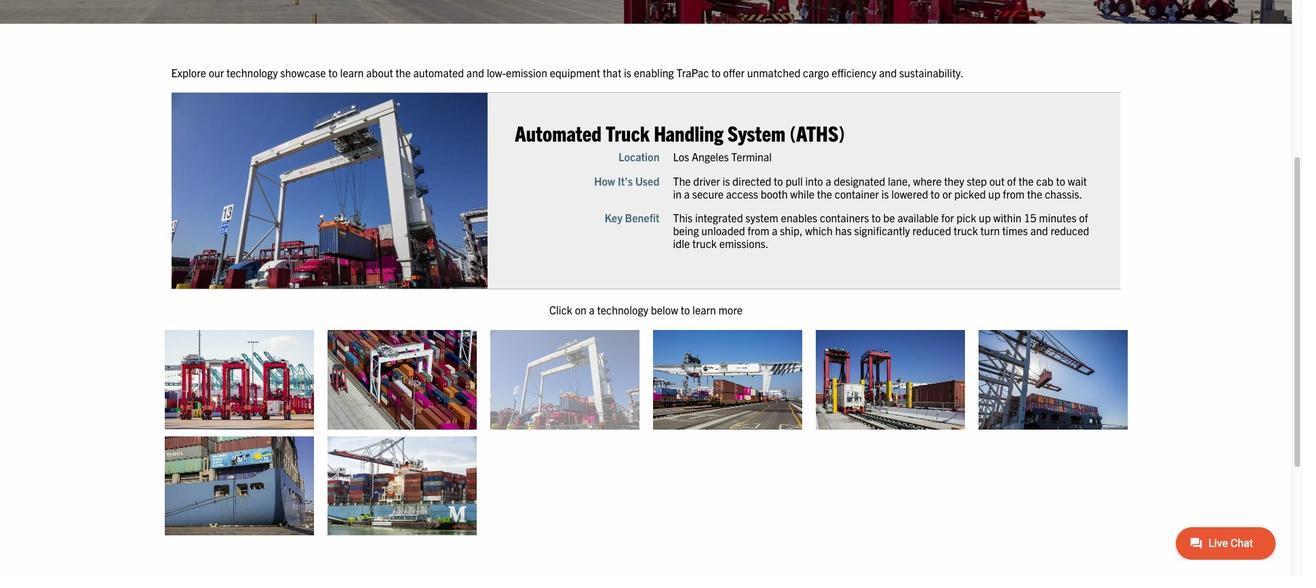 Task type: vqa. For each thing, say whether or not it's contained in the screenshot.
the right of
yes



Task type: locate. For each thing, give the bounding box(es) containing it.
unmatched
[[747, 66, 801, 79]]

access
[[726, 187, 758, 201]]

from left ship,
[[748, 224, 769, 237]]

terminal
[[731, 150, 772, 164]]

automated
[[413, 66, 464, 79]]

to right below
[[681, 304, 690, 317]]

up
[[988, 187, 1001, 201], [979, 211, 991, 224]]

pull
[[786, 174, 803, 188]]

booth
[[761, 187, 788, 201]]

click on a technology below to learn more
[[549, 304, 743, 317]]

1 reduced from the left
[[913, 224, 951, 237]]

has
[[835, 224, 852, 237]]

enables
[[781, 211, 817, 224]]

step
[[967, 174, 987, 188]]

reduced left pick
[[913, 224, 951, 237]]

the driver is directed to pull into a designated lane, where they step out of the cab to wait in a secure access booth while the container is lowered to or picked up from the chassis.
[[673, 174, 1087, 201]]

0 horizontal spatial and
[[467, 66, 484, 79]]

pick
[[957, 211, 976, 224]]

handling
[[654, 119, 723, 146]]

1 horizontal spatial of
[[1079, 211, 1088, 224]]

which
[[805, 224, 833, 237]]

is right driver
[[723, 174, 730, 188]]

to left the pull
[[774, 174, 783, 188]]

learn left more
[[693, 304, 716, 317]]

is up the be
[[882, 187, 889, 201]]

this integrated system enables containers to be available for pick up within 15 minutes of being unloaded from a ship, which has significantly reduced truck turn times and reduced idle truck emissions.
[[673, 211, 1089, 250]]

1 vertical spatial of
[[1079, 211, 1088, 224]]

technology left below
[[597, 304, 648, 317]]

and right times at top right
[[1031, 224, 1048, 237]]

trapac los angeles automated radiation scanning image
[[816, 330, 965, 430]]

0 horizontal spatial of
[[1007, 174, 1016, 188]]

system
[[746, 211, 779, 224]]

1 horizontal spatial learn
[[693, 304, 716, 317]]

of inside this integrated system enables containers to be available for pick up within 15 minutes of being unloaded from a ship, which has significantly reduced truck turn times and reduced idle truck emissions.
[[1079, 211, 1088, 224]]

of for out
[[1007, 174, 1016, 188]]

into
[[805, 174, 823, 188]]

truck
[[954, 224, 978, 237], [693, 237, 717, 250]]

a
[[826, 174, 831, 188], [684, 187, 690, 201], [772, 224, 778, 237], [589, 304, 595, 317]]

to left or
[[931, 187, 940, 201]]

reduced
[[913, 224, 951, 237], [1051, 224, 1089, 237]]

efficiency
[[832, 66, 877, 79]]

to
[[328, 66, 338, 79], [712, 66, 721, 79], [774, 174, 783, 188], [1056, 174, 1065, 188], [931, 187, 940, 201], [872, 211, 881, 224], [681, 304, 690, 317]]

secure
[[692, 187, 724, 201]]

0 horizontal spatial learn
[[340, 66, 364, 79]]

truck left turn
[[954, 224, 978, 237]]

of
[[1007, 174, 1016, 188], [1079, 211, 1088, 224]]

available
[[898, 211, 939, 224]]

in
[[673, 187, 682, 201]]

learn left about
[[340, 66, 364, 79]]

of right the minutes
[[1079, 211, 1088, 224]]

is
[[624, 66, 631, 79], [723, 174, 730, 188], [882, 187, 889, 201]]

truck right idle
[[693, 237, 717, 250]]

being
[[673, 224, 699, 237]]

0 vertical spatial of
[[1007, 174, 1016, 188]]

0 vertical spatial from
[[1003, 187, 1025, 201]]

lowered
[[892, 187, 928, 201]]

of inside "the driver is directed to pull into a designated lane, where they step out of the cab to wait in a secure access booth while the container is lowered to or picked up from the chassis."
[[1007, 174, 1016, 188]]

trapac los angeles automated stacking crane image
[[327, 330, 476, 430]]

reduced down "chassis."
[[1051, 224, 1089, 237]]

(aths)
[[790, 119, 845, 146]]

explore our technology showcase to learn about the automated and low-emission equipment that is enabling trapac to offer unmatched cargo efficiency and sustainability.
[[171, 66, 964, 79]]

1 vertical spatial from
[[748, 224, 769, 237]]

driver
[[693, 174, 720, 188]]

learn
[[340, 66, 364, 79], [693, 304, 716, 317]]

of right the out
[[1007, 174, 1016, 188]]

click
[[549, 304, 572, 317]]

on
[[575, 304, 587, 317]]

up right step
[[988, 187, 1001, 201]]

1 horizontal spatial and
[[879, 66, 897, 79]]

0 vertical spatial up
[[988, 187, 1001, 201]]

low-
[[487, 66, 506, 79]]

benefit
[[625, 211, 660, 224]]

0 horizontal spatial technology
[[227, 66, 278, 79]]

and left low-
[[467, 66, 484, 79]]

picked
[[954, 187, 986, 201]]

1 vertical spatial learn
[[693, 304, 716, 317]]

designated
[[834, 174, 885, 188]]

offer
[[723, 66, 745, 79]]

from up "within"
[[1003, 187, 1025, 201]]

to left the be
[[872, 211, 881, 224]]

a left ship,
[[772, 224, 778, 237]]

up right pick
[[979, 211, 991, 224]]

0 horizontal spatial reduced
[[913, 224, 951, 237]]

is right that
[[624, 66, 631, 79]]

emissions.
[[719, 237, 769, 250]]

1 horizontal spatial from
[[1003, 187, 1025, 201]]

1 horizontal spatial technology
[[597, 304, 648, 317]]

1 vertical spatial up
[[979, 211, 991, 224]]

technology right our
[[227, 66, 278, 79]]

to inside this integrated system enables containers to be available for pick up within 15 minutes of being unloaded from a ship, which has significantly reduced truck turn times and reduced idle truck emissions.
[[872, 211, 881, 224]]

turn
[[981, 224, 1000, 237]]

the
[[396, 66, 411, 79], [1019, 174, 1034, 188], [817, 187, 832, 201], [1027, 187, 1042, 201]]

and right efficiency
[[879, 66, 897, 79]]

2 horizontal spatial and
[[1031, 224, 1048, 237]]

out
[[990, 174, 1005, 188]]

2 horizontal spatial is
[[882, 187, 889, 201]]

technology
[[227, 66, 278, 79], [597, 304, 648, 317]]

they
[[944, 174, 964, 188]]

cargo
[[803, 66, 829, 79]]

0 horizontal spatial from
[[748, 224, 769, 237]]

to left offer
[[712, 66, 721, 79]]

and
[[467, 66, 484, 79], [879, 66, 897, 79], [1031, 224, 1048, 237]]

from inside this integrated system enables containers to be available for pick up within 15 minutes of being unloaded from a ship, which has significantly reduced truck turn times and reduced idle truck emissions.
[[748, 224, 769, 237]]

key
[[605, 211, 623, 224]]

1 horizontal spatial reduced
[[1051, 224, 1089, 237]]

about
[[366, 66, 393, 79]]

from
[[1003, 187, 1025, 201], [748, 224, 769, 237]]



Task type: describe. For each thing, give the bounding box(es) containing it.
a right into
[[826, 174, 831, 188]]

for
[[941, 211, 954, 224]]

where
[[913, 174, 942, 188]]

1 horizontal spatial truck
[[954, 224, 978, 237]]

location
[[619, 150, 660, 164]]

or
[[943, 187, 952, 201]]

from inside "the driver is directed to pull into a designated lane, where they step out of the cab to wait in a secure access booth while the container is lowered to or picked up from the chassis."
[[1003, 187, 1025, 201]]

the
[[673, 174, 691, 188]]

automated
[[515, 119, 602, 146]]

0 vertical spatial technology
[[227, 66, 278, 79]]

how it's used
[[594, 174, 660, 188]]

of for minutes
[[1079, 211, 1088, 224]]

2 reduced from the left
[[1051, 224, 1089, 237]]

be
[[883, 211, 895, 224]]

wait
[[1068, 174, 1087, 188]]

minutes
[[1039, 211, 1077, 224]]

times
[[1002, 224, 1028, 237]]

significantly
[[854, 224, 910, 237]]

the right about
[[396, 66, 411, 79]]

that
[[603, 66, 622, 79]]

automated truck handling system (aths)
[[515, 119, 845, 146]]

0 horizontal spatial truck
[[693, 237, 717, 250]]

while
[[790, 187, 815, 201]]

this
[[673, 211, 693, 224]]

angeles
[[692, 150, 729, 164]]

the up 15
[[1027, 187, 1042, 201]]

below
[[651, 304, 678, 317]]

enabling
[[634, 66, 674, 79]]

0 vertical spatial learn
[[340, 66, 364, 79]]

unloaded
[[701, 224, 745, 237]]

used
[[635, 174, 660, 188]]

the right while
[[817, 187, 832, 201]]

system
[[728, 119, 786, 146]]

sustainability.
[[899, 66, 964, 79]]

to right cab
[[1056, 174, 1065, 188]]

15
[[1024, 211, 1037, 224]]

a inside this integrated system enables containers to be available for pick up within 15 minutes of being unloaded from a ship, which has significantly reduced truck turn times and reduced idle truck emissions.
[[772, 224, 778, 237]]

and inside this integrated system enables containers to be available for pick up within 15 minutes of being unloaded from a ship, which has significantly reduced truck turn times and reduced idle truck emissions.
[[1031, 224, 1048, 237]]

up inside "the driver is directed to pull into a designated lane, where they step out of the cab to wait in a secure access booth while the container is lowered to or picked up from the chassis."
[[988, 187, 1001, 201]]

truck
[[606, 119, 650, 146]]

to right showcase
[[328, 66, 338, 79]]

0 horizontal spatial is
[[624, 66, 631, 79]]

los angeles terminal
[[673, 150, 772, 164]]

trapac
[[677, 66, 709, 79]]

a right on at the left bottom of page
[[589, 304, 595, 317]]

our
[[209, 66, 224, 79]]

container
[[835, 187, 879, 201]]

showcase
[[280, 66, 326, 79]]

more
[[719, 304, 743, 317]]

up inside this integrated system enables containers to be available for pick up within 15 minutes of being unloaded from a ship, which has significantly reduced truck turn times and reduced idle truck emissions.
[[979, 211, 991, 224]]

cab
[[1036, 174, 1054, 188]]

within
[[994, 211, 1022, 224]]

a right in
[[684, 187, 690, 201]]

directed
[[733, 174, 771, 188]]

the left cab
[[1019, 174, 1034, 188]]

chassis.
[[1045, 187, 1082, 201]]

how
[[594, 174, 615, 188]]

automated truck handling system (aths) main content
[[158, 64, 1302, 543]]

idle
[[673, 237, 690, 250]]

integrated
[[695, 211, 743, 224]]

lane,
[[888, 174, 911, 188]]

it's
[[618, 174, 633, 188]]

los
[[673, 150, 689, 164]]

ship,
[[780, 224, 803, 237]]

emission
[[506, 66, 547, 79]]

1 vertical spatial technology
[[597, 304, 648, 317]]

explore
[[171, 66, 206, 79]]

containers
[[820, 211, 869, 224]]

equipment
[[550, 66, 600, 79]]

key benefit
[[605, 211, 660, 224]]

1 horizontal spatial is
[[723, 174, 730, 188]]



